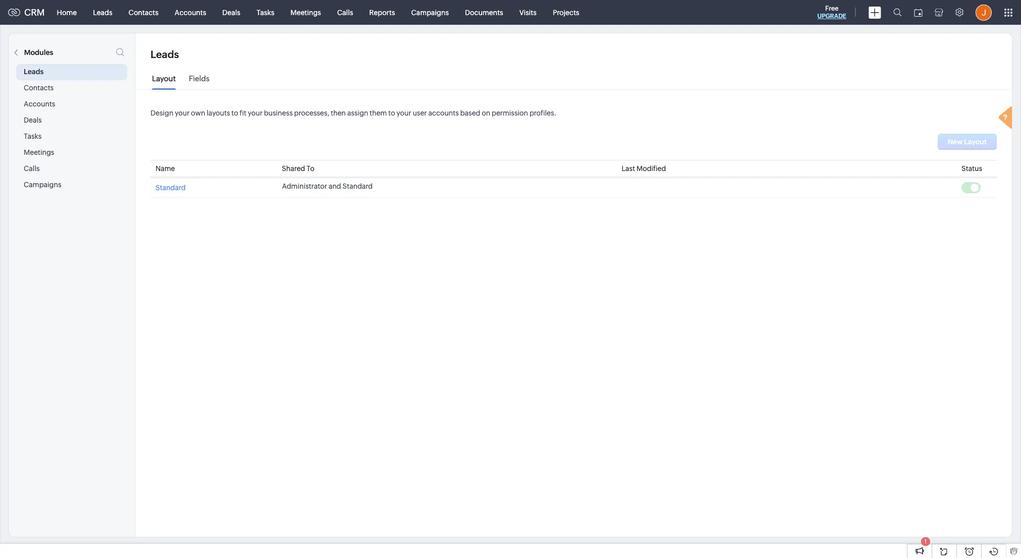 Task type: locate. For each thing, give the bounding box(es) containing it.
your right fit
[[248, 109, 263, 117]]

shared to
[[282, 165, 315, 173]]

and
[[329, 182, 341, 191]]

1 vertical spatial campaigns
[[24, 181, 61, 189]]

tasks
[[257, 8, 275, 16], [24, 132, 42, 140]]

free upgrade
[[818, 5, 847, 20]]

1 vertical spatial contacts
[[24, 84, 54, 92]]

your left user
[[397, 109, 411, 117]]

leads
[[93, 8, 112, 16], [151, 49, 179, 60], [24, 68, 44, 76]]

to
[[307, 165, 315, 173]]

meetings
[[291, 8, 321, 16], [24, 149, 54, 157]]

your
[[175, 109, 190, 117], [248, 109, 263, 117], [397, 109, 411, 117]]

leads up layout
[[151, 49, 179, 60]]

1 vertical spatial accounts
[[24, 100, 55, 108]]

administrator and standard
[[282, 182, 373, 191]]

free
[[826, 5, 839, 12]]

modified
[[637, 165, 666, 173]]

leads link
[[85, 0, 121, 25]]

0 vertical spatial contacts
[[129, 8, 159, 16]]

crm link
[[8, 7, 45, 18]]

home
[[57, 8, 77, 16]]

1 horizontal spatial meetings
[[291, 8, 321, 16]]

0 horizontal spatial accounts
[[24, 100, 55, 108]]

leads right home link
[[93, 8, 112, 16]]

0 horizontal spatial calls
[[24, 165, 40, 173]]

0 horizontal spatial your
[[175, 109, 190, 117]]

0 horizontal spatial campaigns
[[24, 181, 61, 189]]

2 your from the left
[[248, 109, 263, 117]]

1 horizontal spatial standard
[[343, 182, 373, 191]]

to left fit
[[232, 109, 238, 117]]

standard
[[343, 182, 373, 191], [156, 184, 186, 192]]

contacts right leads link
[[129, 8, 159, 16]]

on
[[482, 109, 491, 117]]

assign
[[347, 109, 369, 117]]

2 horizontal spatial leads
[[151, 49, 179, 60]]

accounts link
[[167, 0, 214, 25]]

1 horizontal spatial your
[[248, 109, 263, 117]]

1 vertical spatial meetings
[[24, 149, 54, 157]]

0 horizontal spatial tasks
[[24, 132, 42, 140]]

0 vertical spatial campaigns
[[411, 8, 449, 16]]

deals link
[[214, 0, 249, 25]]

tasks inside "link"
[[257, 8, 275, 16]]

1 horizontal spatial to
[[389, 109, 395, 117]]

fields link
[[189, 74, 210, 90]]

accounts
[[175, 8, 206, 16], [24, 100, 55, 108]]

to
[[232, 109, 238, 117], [389, 109, 395, 117]]

None button
[[938, 134, 997, 150]]

layouts
[[207, 109, 230, 117]]

projects
[[553, 8, 580, 16]]

0 horizontal spatial deals
[[24, 116, 42, 124]]

calls
[[337, 8, 353, 16], [24, 165, 40, 173]]

2 horizontal spatial your
[[397, 109, 411, 117]]

deals
[[223, 8, 240, 16], [24, 116, 42, 124]]

deals inside the deals link
[[223, 8, 240, 16]]

0 vertical spatial deals
[[223, 8, 240, 16]]

administrator
[[282, 182, 327, 191]]

0 vertical spatial leads
[[93, 8, 112, 16]]

create menu element
[[863, 0, 888, 25]]

search image
[[894, 8, 902, 17]]

to right 'them'
[[389, 109, 395, 117]]

0 vertical spatial tasks
[[257, 8, 275, 16]]

leads down modules
[[24, 68, 44, 76]]

create menu image
[[869, 6, 882, 18]]

standard right and
[[343, 182, 373, 191]]

them
[[370, 109, 387, 117]]

based
[[461, 109, 481, 117]]

0 horizontal spatial leads
[[24, 68, 44, 76]]

0 vertical spatial meetings
[[291, 8, 321, 16]]

0 vertical spatial accounts
[[175, 8, 206, 16]]

standard down name
[[156, 184, 186, 192]]

1 horizontal spatial campaigns
[[411, 8, 449, 16]]

1 vertical spatial calls
[[24, 165, 40, 173]]

1 horizontal spatial deals
[[223, 8, 240, 16]]

0 horizontal spatial standard
[[156, 184, 186, 192]]

1 vertical spatial deals
[[24, 116, 42, 124]]

1 horizontal spatial calls
[[337, 8, 353, 16]]

0 horizontal spatial to
[[232, 109, 238, 117]]

profile element
[[970, 0, 998, 25]]

your left own at top
[[175, 109, 190, 117]]

contacts
[[129, 8, 159, 16], [24, 84, 54, 92]]

2 to from the left
[[389, 109, 395, 117]]

1 horizontal spatial tasks
[[257, 8, 275, 16]]

campaigns
[[411, 8, 449, 16], [24, 181, 61, 189]]

1 your from the left
[[175, 109, 190, 117]]

contacts down modules
[[24, 84, 54, 92]]



Task type: describe. For each thing, give the bounding box(es) containing it.
profiles.
[[530, 109, 557, 117]]

then
[[331, 109, 346, 117]]

2 vertical spatial leads
[[24, 68, 44, 76]]

upgrade
[[818, 13, 847, 20]]

1 horizontal spatial contacts
[[129, 8, 159, 16]]

search element
[[888, 0, 909, 25]]

1 vertical spatial tasks
[[24, 132, 42, 140]]

projects link
[[545, 0, 588, 25]]

0 vertical spatial calls
[[337, 8, 353, 16]]

documents link
[[457, 0, 512, 25]]

own
[[191, 109, 205, 117]]

last modified
[[622, 165, 666, 173]]

fit
[[240, 109, 247, 117]]

home link
[[49, 0, 85, 25]]

1 to from the left
[[232, 109, 238, 117]]

1 vertical spatial leads
[[151, 49, 179, 60]]

user
[[413, 109, 427, 117]]

name
[[156, 165, 175, 173]]

modules
[[24, 49, 53, 57]]

processes,
[[294, 109, 330, 117]]

last
[[622, 165, 636, 173]]

status
[[962, 165, 983, 173]]

0 horizontal spatial meetings
[[24, 149, 54, 157]]

1 horizontal spatial leads
[[93, 8, 112, 16]]

reports
[[370, 8, 395, 16]]

design your own layouts to fit your business processes, then assign them to your user accounts based on permission profiles.
[[151, 109, 557, 117]]

0 horizontal spatial contacts
[[24, 84, 54, 92]]

permission
[[492, 109, 528, 117]]

layout
[[152, 74, 176, 83]]

standard link
[[156, 182, 186, 192]]

business
[[264, 109, 293, 117]]

calls link
[[329, 0, 361, 25]]

contacts link
[[121, 0, 167, 25]]

layout link
[[152, 74, 176, 90]]

crm
[[24, 7, 45, 18]]

1 horizontal spatial accounts
[[175, 8, 206, 16]]

documents
[[465, 8, 504, 16]]

shared
[[282, 165, 305, 173]]

reports link
[[361, 0, 403, 25]]

meetings link
[[283, 0, 329, 25]]

visits link
[[512, 0, 545, 25]]

3 your from the left
[[397, 109, 411, 117]]

design
[[151, 109, 174, 117]]

1
[[925, 539, 927, 545]]

calendar image
[[915, 8, 923, 16]]

tasks link
[[249, 0, 283, 25]]

profile image
[[976, 4, 992, 20]]

campaigns link
[[403, 0, 457, 25]]

visits
[[520, 8, 537, 16]]

accounts
[[429, 109, 459, 117]]

fields
[[189, 74, 210, 83]]



Task type: vqa. For each thing, say whether or not it's contained in the screenshot.
"own"
yes



